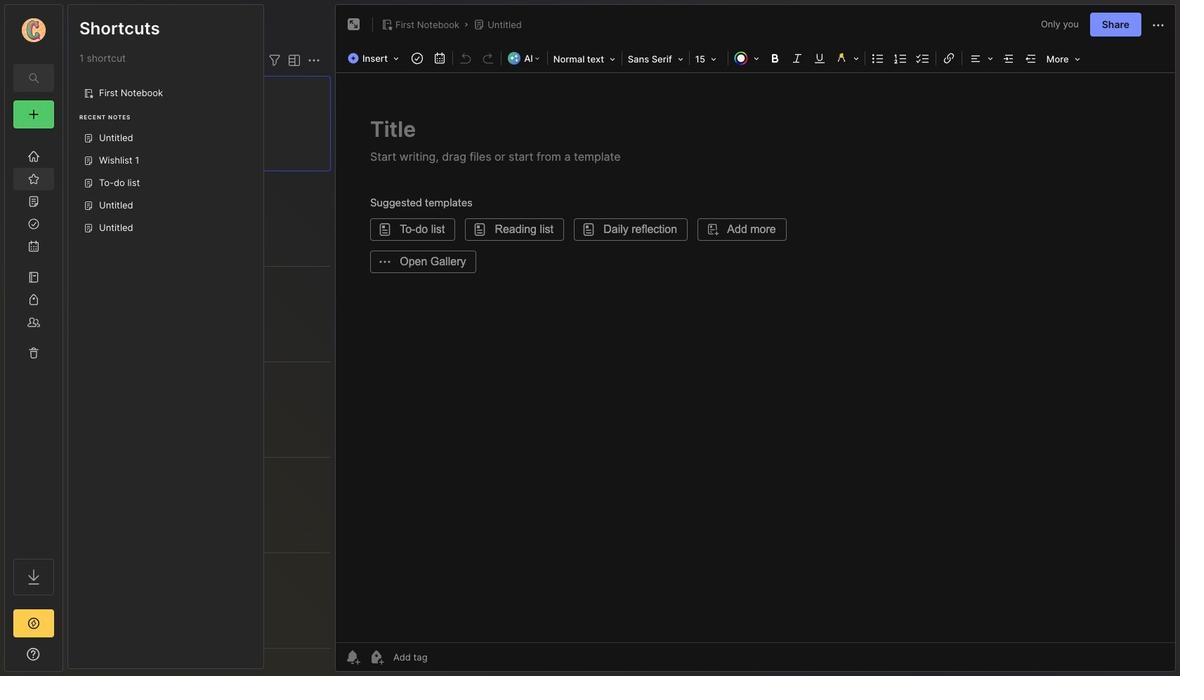 Task type: vqa. For each thing, say whether or not it's contained in the screenshot.
checkboxes:
no



Task type: locate. For each thing, give the bounding box(es) containing it.
checklist image
[[913, 48, 933, 68]]

underline image
[[810, 48, 830, 68]]

edit search image
[[25, 70, 42, 86]]

task image
[[408, 48, 427, 68]]

outdent image
[[1022, 48, 1041, 68]]

insert image
[[344, 49, 406, 67]]

numbered list image
[[891, 48, 911, 68]]

more image
[[1043, 49, 1085, 67]]

tree
[[5, 137, 63, 547]]

add a reminder image
[[344, 649, 361, 666]]

font size image
[[691, 49, 726, 67]]

upgrade image
[[25, 616, 42, 632]]

note window element
[[335, 4, 1176, 673]]

expand note image
[[346, 16, 363, 33]]

italic image
[[788, 48, 807, 68]]



Task type: describe. For each thing, give the bounding box(es) containing it.
add tag image
[[368, 649, 385, 666]]

highlight image
[[831, 48, 863, 68]]

font family image
[[624, 49, 688, 67]]

WHAT'S NEW field
[[5, 644, 63, 666]]

tree inside main element
[[5, 137, 63, 547]]

indent image
[[999, 48, 1019, 68]]

bold image
[[765, 48, 785, 68]]

click to expand image
[[61, 651, 72, 668]]

home image
[[27, 150, 41, 164]]

heading level image
[[549, 49, 620, 67]]

Account field
[[5, 16, 63, 44]]

account image
[[22, 18, 46, 42]]

bulleted list image
[[868, 48, 888, 68]]

insert link image
[[939, 48, 959, 68]]

font color image
[[730, 48, 764, 68]]

Note Editor text field
[[336, 72, 1176, 643]]

calendar event image
[[430, 48, 450, 68]]

main element
[[0, 0, 67, 677]]

alignment image
[[964, 48, 998, 68]]



